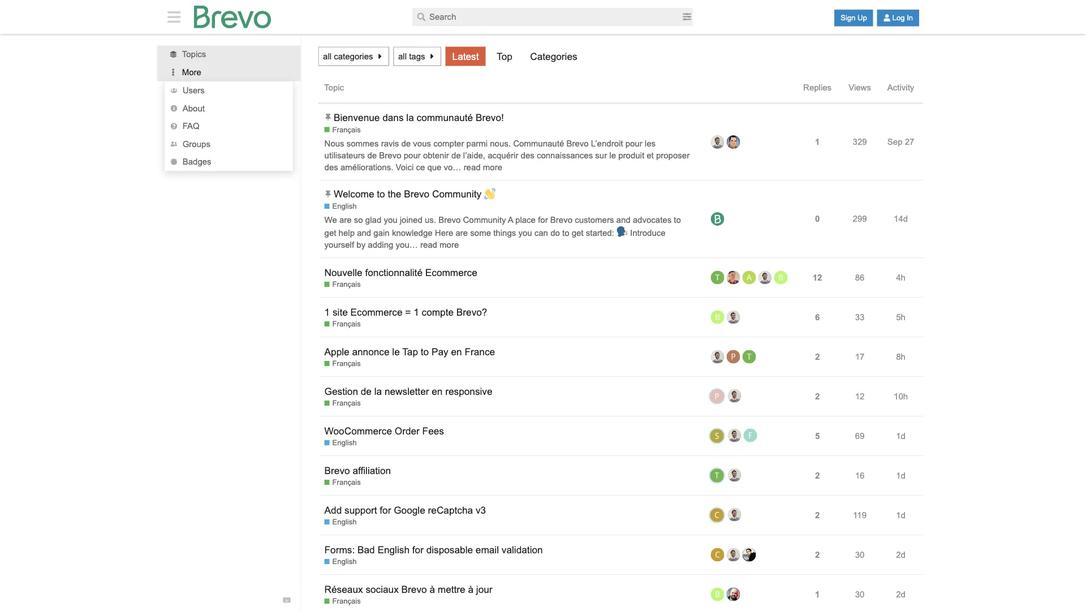Task type: locate. For each thing, give the bounding box(es) containing it.
peggy - frequent poster image
[[727, 350, 741, 364]]

0 horizontal spatial all
[[323, 52, 332, 61]]

faq
[[183, 121, 200, 131]]

2 1 button from the top
[[813, 582, 823, 607]]

1 horizontal spatial and
[[617, 215, 631, 225]]

0 horizontal spatial ecommerce
[[351, 307, 403, 317]]

ecommerce for site
[[351, 307, 403, 317]]

here
[[435, 228, 454, 237]]

en right pay
[[451, 346, 462, 357]]

0 horizontal spatial la
[[375, 386, 382, 397]]

you up gain
[[384, 215, 398, 225]]

français link down gestion
[[325, 398, 361, 409]]

2d link for réseaux sociaux brevo à mettre à jour
[[894, 581, 909, 608]]

français for réseaux
[[333, 597, 361, 606]]

0 horizontal spatial des
[[325, 163, 338, 172]]

le left tap
[[392, 346, 400, 357]]

aphrodizlove - frequent poster image
[[743, 271, 756, 284]]

read down here
[[420, 240, 437, 249]]

1 horizontal spatial des
[[521, 151, 535, 160]]

france
[[465, 346, 495, 357]]

0 horizontal spatial read more
[[420, 240, 459, 249]]

support
[[345, 505, 377, 516]]

1d link for for
[[894, 502, 909, 528]]

1 vertical spatial and
[[357, 228, 371, 237]]

réseaux sociaux brevo à mettre à jour link
[[325, 576, 493, 603]]

français down apple
[[333, 359, 361, 368]]

1 vertical spatial ahudavert - original poster image
[[711, 350, 725, 364]]

1 vertical spatial 1d link
[[894, 462, 909, 489]]

read more down here
[[420, 240, 459, 249]]

brexor - original poster image
[[711, 588, 725, 601]]

categories for all categories
[[194, 146, 233, 155]]

1d link
[[894, 423, 909, 449], [894, 462, 909, 489], [894, 502, 909, 528]]

more down here
[[440, 240, 459, 249]]

english for 119
[[333, 518, 357, 526]]

english link
[[157, 106, 301, 124], [325, 201, 357, 211], [325, 438, 357, 448], [325, 517, 357, 527], [325, 557, 357, 567]]

brevo inside "link"
[[404, 189, 430, 200]]

0 horizontal spatial en
[[432, 386, 443, 397]]

read
[[464, 163, 481, 172], [420, 240, 437, 249]]

12 inside button
[[813, 273, 823, 282]]

ecommerce inside "link"
[[351, 307, 403, 317]]

0 vertical spatial you
[[384, 215, 398, 225]]

5 2 button from the top
[[813, 542, 823, 568]]

1 vertical spatial 1d
[[897, 471, 906, 480]]

brevo down ravis
[[379, 151, 402, 160]]

are right here
[[456, 228, 468, 237]]

0 vertical spatial 12
[[813, 273, 823, 282]]

français for brevo
[[333, 478, 361, 487]]

main content containing latest
[[157, 34, 930, 611]]

sep 27 link
[[885, 129, 918, 155]]

2 all from the left
[[398, 52, 407, 61]]

0 vertical spatial ahudavert - frequent poster image
[[728, 429, 742, 442]]

français link down site
[[325, 319, 361, 329]]

hide sidebar image
[[164, 10, 184, 24]]

to left the
[[377, 189, 385, 200]]

0 vertical spatial 1 button
[[813, 129, 823, 155]]

à left mettre
[[430, 584, 435, 595]]

english down welcome
[[333, 202, 357, 210]]

mohit - most recent poster image
[[743, 548, 756, 562]]

1 2 button from the top
[[813, 344, 823, 370]]

12
[[813, 273, 823, 282], [856, 392, 865, 401]]

1d down 10h
[[897, 431, 906, 441]]

français for nouvelle
[[333, 280, 361, 289]]

read down l'aide,
[[464, 163, 481, 172]]

pour up produit
[[626, 139, 643, 148]]

le inside the nous sommes ravis de vous compter parmi nous.   communauté brevo l'endroit pour les utilisateurs de brevo pour obtenir de l'aide, acquérir des connaissances sur le produit et proposer des améliorations.   voici ce que vo…
[[610, 151, 616, 160]]

1 horizontal spatial are
[[456, 228, 468, 237]]

0 horizontal spatial pour
[[404, 151, 421, 160]]

english for 69
[[333, 439, 357, 447]]

peggy9 - original poster, most recent poster image
[[710, 389, 725, 404]]

thierry - most recent poster image
[[743, 350, 756, 364]]

0 vertical spatial pour
[[626, 139, 643, 148]]

0 vertical spatial ahudavert - original poster image
[[711, 135, 725, 149]]

brevo up here
[[439, 215, 461, 225]]

add support for google recaptcha v3 link
[[325, 496, 486, 524]]

ecommerce down here
[[425, 267, 478, 278]]

2 horizontal spatial for
[[538, 215, 548, 225]]

ahudavert - frequent poster image right the 'capricorn - original poster, most recent poster' image
[[728, 508, 742, 522]]

1 horizontal spatial categories
[[334, 52, 373, 61]]

ahudavert - frequent poster image right aphrodizlove - frequent poster icon
[[759, 271, 772, 284]]

1 vertical spatial ahudavert - frequent poster image
[[728, 508, 742, 522]]

replies button
[[797, 72, 839, 103]]

1 vertical spatial la
[[375, 386, 382, 397]]

0 vertical spatial 30
[[856, 550, 865, 560]]

gestion de la newsletter en responsive link
[[325, 377, 493, 405]]

0 button
[[813, 206, 823, 232]]

user friends image
[[171, 141, 177, 147]]

1 vertical spatial for
[[380, 505, 391, 516]]

ahudavert - original poster image
[[711, 135, 725, 149], [711, 350, 725, 364]]

all for all categories
[[323, 52, 332, 61]]

capricorn - original poster, most recent poster image
[[710, 508, 725, 523]]

bienvenue
[[334, 112, 380, 123]]

english link for add
[[325, 517, 357, 527]]

69
[[856, 431, 865, 441]]

for up can
[[538, 215, 548, 225]]

read more down l'aide,
[[464, 163, 503, 172]]

0 horizontal spatial for
[[380, 505, 391, 516]]

12 up 69
[[856, 392, 865, 401]]

ahudavert - frequent poster image right peggy9 - original poster, most recent poster icon
[[728, 389, 742, 403]]

more down acquérir on the left of page
[[483, 163, 503, 172]]

views
[[849, 83, 872, 92]]

2 vertical spatial for
[[412, 544, 424, 555]]

1 horizontal spatial get
[[572, 228, 584, 237]]

1 vertical spatial 2d link
[[894, 581, 909, 608]]

à
[[430, 584, 435, 595], [468, 584, 474, 595]]

validation
[[502, 544, 543, 555]]

google
[[394, 505, 425, 516]]

1 horizontal spatial categories
[[530, 51, 578, 62]]

2d link
[[894, 542, 909, 568], [894, 581, 909, 608]]

sylvain - most recent poster image
[[727, 588, 741, 601]]

0 vertical spatial read more
[[464, 163, 503, 172]]

2 2d link from the top
[[894, 581, 909, 608]]

are up help
[[340, 215, 352, 225]]

6 button
[[813, 305, 823, 330]]

4 2 button from the top
[[813, 503, 823, 528]]

1 vertical spatial more
[[440, 240, 459, 249]]

pour
[[626, 139, 643, 148], [404, 151, 421, 160]]

0 horizontal spatial le
[[392, 346, 400, 357]]

1 horizontal spatial ecommerce
[[425, 267, 478, 278]]

1 1d link from the top
[[894, 423, 909, 449]]

1 vertical spatial 30
[[856, 590, 865, 599]]

1 2 from the top
[[815, 352, 820, 361]]

english link up we
[[325, 201, 357, 211]]

top
[[497, 51, 513, 62]]

2d link for forms: bad english for disposable email validation
[[894, 542, 909, 568]]

1 get from the left
[[325, 228, 336, 237]]

1d right 16
[[897, 471, 906, 480]]

all for all tags
[[398, 52, 407, 61]]

français link down "brevo affiliation"
[[325, 477, 361, 488]]

english link down the forms:
[[325, 557, 357, 567]]

all categories
[[182, 146, 233, 155]]

la right dans
[[407, 112, 414, 123]]

categories up about
[[182, 93, 223, 102]]

bienvenue dans la communauté brevo!
[[334, 112, 504, 123]]

1 horizontal spatial read
[[464, 163, 481, 172]]

français down réseaux
[[333, 597, 361, 606]]

english
[[182, 110, 210, 120], [333, 202, 357, 210], [333, 439, 357, 447], [333, 518, 357, 526], [378, 544, 410, 555], [333, 558, 357, 566]]

0 vertical spatial and
[[617, 215, 631, 225]]

le
[[610, 151, 616, 160], [392, 346, 400, 357]]

for left disposable
[[412, 544, 424, 555]]

12 right brexor - most recent poster image
[[813, 273, 823, 282]]

1d right 119
[[897, 511, 906, 520]]

3 1d from the top
[[897, 511, 906, 520]]

ecommerce left =
[[351, 307, 403, 317]]

en right the newsletter
[[432, 386, 443, 397]]

0 vertical spatial en
[[451, 346, 462, 357]]

sign up
[[841, 13, 867, 22]]

4 2 from the top
[[815, 511, 820, 520]]

1 horizontal spatial 12
[[856, 392, 865, 401]]

1d link down 10h
[[894, 423, 909, 449]]

place
[[516, 215, 536, 225]]

2 vertical spatial 1d
[[897, 511, 906, 520]]

to right tap
[[421, 346, 429, 357]]

1 ahudavert - original poster image from the top
[[711, 135, 725, 149]]

sep 27
[[888, 137, 915, 147]]

knowledge
[[392, 228, 433, 237]]

ahudavert - most recent poster image
[[727, 310, 741, 324]]

1 horizontal spatial en
[[451, 346, 462, 357]]

1 vertical spatial 1 button
[[813, 582, 823, 607]]

english down 'add'
[[333, 518, 357, 526]]

ahudavert - frequent poster image
[[759, 271, 772, 284], [728, 389, 742, 403], [728, 468, 742, 482], [727, 548, 741, 562]]

0
[[815, 214, 820, 224]]

1 horizontal spatial le
[[610, 151, 616, 160]]

0 vertical spatial categories
[[334, 52, 373, 61]]

to
[[377, 189, 385, 200], [674, 215, 681, 225], [563, 228, 570, 237], [421, 346, 429, 357]]

14d
[[894, 214, 908, 224]]

2 2 button from the top
[[813, 384, 823, 409]]

mettre
[[438, 584, 466, 595]]

1 vertical spatial en
[[432, 386, 443, 397]]

some
[[471, 228, 491, 237]]

5h link
[[894, 304, 909, 330]]

2
[[815, 352, 820, 361], [815, 392, 820, 401], [815, 471, 820, 480], [815, 511, 820, 520], [815, 550, 820, 560]]

ahudavert - original poster image left appcrazee - most recent poster icon
[[711, 135, 725, 149]]

0 vertical spatial for
[[538, 215, 548, 225]]

français down gestion
[[333, 399, 361, 408]]

acquérir
[[488, 151, 519, 160]]

joined
[[400, 215, 423, 225]]

0 horizontal spatial 12
[[813, 273, 823, 282]]

0 vertical spatial 2d
[[897, 550, 906, 560]]

categories down search text box at the top of page
[[530, 51, 578, 62]]

1 vertical spatial categories
[[194, 146, 233, 155]]

0 vertical spatial 2d link
[[894, 542, 909, 568]]

30 for forms: bad english for disposable email validation
[[856, 550, 865, 560]]

1d link right 16
[[894, 462, 909, 489]]

2 2d from the top
[[897, 590, 906, 599]]

1 horizontal spatial pour
[[626, 139, 643, 148]]

français down site
[[333, 320, 361, 328]]

0 horizontal spatial are
[[340, 215, 352, 225]]

english up the faq
[[182, 110, 210, 120]]

categories inside dropdown button
[[182, 93, 223, 102]]

1 horizontal spatial read more
[[464, 163, 503, 172]]

and up speaking_head icon
[[617, 215, 631, 225]]

english link down 'add'
[[325, 517, 357, 527]]

des down utilisateurs
[[325, 163, 338, 172]]

up
[[858, 13, 867, 22]]

get down we
[[325, 228, 336, 237]]

topic
[[324, 83, 344, 92]]

top link
[[490, 47, 519, 66]]

2 button for email
[[813, 542, 823, 568]]

fonctionnalité
[[365, 267, 423, 278]]

community up some
[[463, 215, 506, 225]]

in
[[907, 13, 913, 22]]

français down nouvelle
[[333, 280, 361, 289]]

gestion
[[325, 386, 358, 397]]

en inside 'gestion de la newsletter en responsive' link
[[432, 386, 443, 397]]

2 ahudavert - original poster image from the top
[[711, 350, 725, 364]]

=
[[405, 307, 411, 317]]

1 vertical spatial categories
[[182, 93, 223, 102]]

ahudavert - frequent poster image
[[728, 429, 742, 442], [728, 508, 742, 522]]

0 horizontal spatial à
[[430, 584, 435, 595]]

à left jour
[[468, 584, 474, 595]]

for left google
[[380, 505, 391, 516]]

community inside the we are so glad you joined us.   brevo community a place for brevo customers and advocates to get help and gain knowledge   here are some things you can do to get started:
[[463, 215, 506, 225]]

français
[[333, 125, 361, 134], [182, 128, 215, 138], [333, 280, 361, 289], [333, 320, 361, 328], [333, 359, 361, 368], [333, 399, 361, 408], [333, 478, 361, 487], [333, 597, 361, 606]]

0 vertical spatial are
[[340, 215, 352, 225]]

ahudavert - original poster image left peggy - frequent poster icon
[[711, 350, 725, 364]]

ahudavert - frequent poster image right the thierry - original poster, most recent poster image
[[728, 468, 742, 482]]

des
[[521, 151, 535, 160], [325, 163, 338, 172]]

0 vertical spatial read
[[464, 163, 481, 172]]

1 horizontal spatial all
[[398, 52, 407, 61]]

la left the newsletter
[[375, 386, 382, 397]]

2 ahudavert - frequent poster image from the top
[[728, 508, 742, 522]]

1 all from the left
[[323, 52, 332, 61]]

0 horizontal spatial get
[[325, 228, 336, 237]]

layer group image
[[170, 51, 177, 58]]

more
[[182, 67, 201, 77]]

de right gestion
[[361, 386, 372, 397]]

1 vertical spatial read more
[[420, 240, 459, 249]]

ahudavert - frequent poster image left mohit - most recent poster 'image'
[[727, 548, 741, 562]]

de up vo…
[[452, 151, 461, 160]]

apple
[[325, 346, 350, 357]]

12 button
[[810, 265, 825, 290]]

1 vertical spatial des
[[325, 163, 338, 172]]

fibo - frequent poster image
[[744, 429, 758, 442]]

compte
[[422, 307, 454, 317]]

ahudavert - frequent poster image for add support for google recaptcha v3
[[728, 508, 742, 522]]

proposer
[[656, 151, 690, 160]]

0 vertical spatial le
[[610, 151, 616, 160]]

english link down woocommerce
[[325, 438, 357, 448]]

ahudavert - frequent poster image for woocommerce order fees
[[728, 429, 742, 442]]

brevo?
[[457, 307, 488, 317]]

sociaux
[[366, 584, 399, 595]]

sign
[[841, 13, 856, 22]]

1 vertical spatial 2d
[[897, 590, 906, 599]]

0 vertical spatial la
[[407, 112, 414, 123]]

1 30 from the top
[[856, 550, 865, 560]]

0 horizontal spatial categories
[[194, 146, 233, 155]]

1 horizontal spatial à
[[468, 584, 474, 595]]

1 1d from the top
[[897, 431, 906, 441]]

english down the forms:
[[333, 558, 357, 566]]

1 vertical spatial community
[[463, 215, 506, 225]]

français link down réseaux
[[325, 596, 361, 607]]

latest
[[453, 51, 479, 62]]

le right sur
[[610, 151, 616, 160]]

Search text field
[[413, 8, 681, 26]]

all up topic
[[323, 52, 332, 61]]

and
[[617, 215, 631, 225], [357, 228, 371, 237]]

for inside the we are so glad you joined us.   brevo community a place for brevo customers and advocates to get help and gain knowledge   here are some things you can do to get started:
[[538, 215, 548, 225]]

shakesmcquakes - original poster, most recent poster image
[[710, 429, 725, 443]]

1 2d link from the top
[[894, 542, 909, 568]]

329
[[853, 137, 867, 147]]

views button
[[839, 72, 882, 103]]

1 2d from the top
[[897, 550, 906, 560]]

you down place
[[519, 228, 532, 237]]

français down "brevo affiliation"
[[333, 478, 361, 487]]

1d link right 119
[[894, 502, 909, 528]]

brevo community image
[[194, 6, 271, 28]]

1 vertical spatial ecommerce
[[351, 307, 403, 317]]

français down bienvenue
[[333, 125, 361, 134]]

16
[[856, 471, 865, 480]]

ahudavert - frequent poster image left fibo - frequent poster icon
[[728, 429, 742, 442]]

0 horizontal spatial read
[[420, 240, 437, 249]]

3 1d link from the top
[[894, 502, 909, 528]]

pour up the voici
[[404, 151, 421, 160]]

1d for fees
[[897, 431, 906, 441]]

for
[[538, 215, 548, 225], [380, 505, 391, 516], [412, 544, 424, 555]]

1 button for 30
[[813, 582, 823, 607]]

2 vertical spatial 1d link
[[894, 502, 909, 528]]

de up améliorations.
[[368, 151, 377, 160]]

get down customers
[[572, 228, 584, 237]]

2 get from the left
[[572, 228, 584, 237]]

all left the tags
[[398, 52, 407, 61]]

keyboard shortcuts image
[[283, 596, 291, 604]]

and up by
[[357, 228, 371, 237]]

about
[[183, 104, 205, 113]]

1 horizontal spatial la
[[407, 112, 414, 123]]

0 vertical spatial ecommerce
[[425, 267, 478, 278]]

1 vertical spatial read
[[420, 240, 437, 249]]

community down vo…
[[432, 189, 482, 200]]

de
[[402, 139, 411, 148], [368, 151, 377, 160], [452, 151, 461, 160], [361, 386, 372, 397]]

certificate image
[[171, 159, 177, 165]]

2 2 from the top
[[815, 392, 820, 401]]

activity
[[888, 83, 915, 92]]

1 vertical spatial you
[[519, 228, 532, 237]]

33
[[856, 312, 865, 322]]

2 for pay
[[815, 352, 820, 361]]

0 horizontal spatial categories
[[182, 93, 223, 102]]

1d for for
[[897, 511, 906, 520]]

angle down image
[[170, 94, 177, 101]]

communauté
[[513, 139, 564, 148]]

0 vertical spatial 1d
[[897, 431, 906, 441]]

1 horizontal spatial more
[[483, 163, 503, 172]]

replies
[[804, 83, 832, 92]]

2 30 from the top
[[856, 590, 865, 599]]

0 vertical spatial community
[[432, 189, 482, 200]]

français link for 1
[[325, 319, 361, 329]]

main content
[[157, 34, 930, 611]]

1 horizontal spatial you
[[519, 228, 532, 237]]

get
[[325, 228, 336, 237], [572, 228, 584, 237]]

français for apple
[[333, 359, 361, 368]]

1 site ecommerce = 1 compte brevo? link
[[325, 298, 488, 326]]

to inside "link"
[[377, 189, 385, 200]]

5 2 from the top
[[815, 550, 820, 560]]

read more
[[464, 163, 503, 172], [420, 240, 459, 249]]

1d link for fees
[[894, 423, 909, 449]]

community inside "link"
[[432, 189, 482, 200]]

français link down apple
[[325, 359, 361, 369]]

0 vertical spatial categories
[[530, 51, 578, 62]]

français link down nouvelle
[[325, 279, 361, 290]]

nouvelle
[[325, 267, 363, 278]]

1 ahudavert - frequent poster image from the top
[[728, 429, 742, 442]]

english down woocommerce
[[333, 439, 357, 447]]

0 horizontal spatial you
[[384, 215, 398, 225]]

english for 299
[[333, 202, 357, 210]]

français link for brevo
[[325, 477, 361, 488]]

30
[[856, 550, 865, 560], [856, 590, 865, 599]]

0 vertical spatial 1d link
[[894, 423, 909, 449]]

1 vertical spatial 12
[[856, 392, 865, 401]]

brevo right 'sociaux'
[[402, 584, 427, 595]]

1 1 button from the top
[[813, 129, 823, 155]]

français link up nous
[[325, 124, 361, 135]]

brevo right the
[[404, 189, 430, 200]]

1 vertical spatial are
[[456, 228, 468, 237]]

des down communauté
[[521, 151, 535, 160]]

2 à from the left
[[468, 584, 474, 595]]



Task type: describe. For each thing, give the bounding box(es) containing it.
responsive
[[446, 386, 493, 397]]

0 vertical spatial des
[[521, 151, 535, 160]]

français up groups
[[182, 128, 215, 138]]

2 for responsive
[[815, 392, 820, 401]]

la for newsletter
[[375, 386, 382, 397]]

2 for email
[[815, 550, 820, 560]]

ce
[[416, 163, 425, 172]]

appcrazee - most recent poster image
[[727, 135, 741, 149]]

brexor - most recent poster image
[[775, 271, 788, 284]]

all
[[182, 146, 192, 155]]

la for communauté
[[407, 112, 414, 123]]

welcome to the brevo community
[[334, 189, 484, 200]]

gain
[[374, 228, 390, 237]]

newsletter
[[385, 386, 429, 397]]

2d for réseaux sociaux brevo à mettre à jour
[[897, 590, 906, 599]]

3 2 button from the top
[[813, 463, 823, 488]]

l'endroit
[[591, 139, 623, 148]]

users link
[[165, 82, 293, 100]]

users image
[[171, 87, 177, 94]]

this topic is pinned for you; it will display at the top of its category image
[[325, 114, 332, 121]]

améliorations.
[[341, 163, 394, 172]]

english right bad
[[378, 544, 410, 555]]

search image
[[417, 13, 426, 21]]

capricorn - original poster image
[[711, 548, 725, 562]]

1 à from the left
[[430, 584, 435, 595]]

annonce
[[352, 346, 390, 357]]

info circle image
[[171, 105, 177, 112]]

english link for forms:
[[325, 557, 357, 567]]

français link for nouvelle
[[325, 279, 361, 290]]

l'aide,
[[463, 151, 486, 160]]

do
[[551, 228, 560, 237]]

gestion de la newsletter en responsive
[[325, 386, 493, 397]]

sign up button
[[835, 9, 874, 26]]

ahudavert - frequent poster image for gestion de la newsletter en responsive
[[728, 389, 742, 403]]

thierry - original poster, most recent poster image
[[710, 468, 725, 483]]

nous.
[[490, 139, 511, 148]]

customers
[[575, 215, 614, 225]]

français link for apple
[[325, 359, 361, 369]]

glad
[[366, 215, 382, 225]]

brevo affiliation
[[325, 465, 391, 476]]

by
[[357, 240, 366, 249]]

français link down about link
[[157, 124, 301, 142]]

ahudavert - frequent poster image for brevo affiliation
[[728, 468, 742, 482]]

fees
[[423, 426, 444, 436]]

bad
[[358, 544, 375, 555]]

brexor - original poster image
[[711, 310, 725, 324]]

list image
[[170, 148, 177, 154]]

1 vertical spatial le
[[392, 346, 400, 357]]

open advanced search image
[[683, 12, 692, 21]]

categories inside "link"
[[530, 51, 578, 62]]

0 vertical spatial more
[[483, 163, 503, 172]]

affiliation
[[353, 465, 391, 476]]

to right do
[[563, 228, 570, 237]]

english link for woocommerce
[[325, 438, 357, 448]]

vous
[[413, 139, 431, 148]]

1 horizontal spatial for
[[412, 544, 424, 555]]

faq link
[[165, 117, 293, 135]]

voici
[[396, 163, 414, 172]]

0 horizontal spatial more
[[440, 240, 459, 249]]

2 1d link from the top
[[894, 462, 909, 489]]

utilisateurs
[[325, 151, 365, 160]]

forms:
[[325, 544, 355, 555]]

user image
[[884, 14, 891, 22]]

ecommerce for fonctionnalité
[[425, 267, 478, 278]]

français link for gestion
[[325, 398, 361, 409]]

introduce
[[631, 228, 666, 237]]

dans
[[383, 112, 404, 123]]

4h
[[897, 273, 906, 282]]

log
[[893, 13, 905, 22]]

we
[[325, 215, 337, 225]]

system - original poster, most recent poster image
[[711, 212, 725, 226]]

posters element
[[708, 72, 797, 103]]

sommes
[[347, 139, 379, 148]]

1 vertical spatial pour
[[404, 151, 421, 160]]

so
[[354, 215, 363, 225]]

help
[[339, 228, 355, 237]]

nous
[[325, 139, 344, 148]]

1 site ecommerce = 1 compte brevo?
[[325, 307, 488, 317]]

parmi
[[467, 139, 488, 148]]

5
[[815, 431, 820, 441]]

ahudavert - original poster image for 2
[[711, 350, 725, 364]]

10h
[[894, 392, 908, 401]]

10h link
[[891, 383, 911, 410]]

english link down the categories dropdown button
[[157, 106, 301, 124]]

apple annonce le tap to pay en france
[[325, 346, 495, 357]]

sur
[[596, 151, 607, 160]]

can
[[535, 228, 548, 237]]

we are so glad you joined us.   brevo community a place for brevo customers and advocates to get help and gain knowledge   here are some things you can do to get started:
[[325, 215, 681, 237]]

ravis
[[381, 139, 399, 148]]

latest link
[[446, 47, 486, 66]]

brevo affiliation link
[[325, 457, 391, 484]]

tags
[[409, 52, 425, 61]]

add
[[325, 505, 342, 516]]

categories link
[[524, 47, 584, 66]]

categories for all categories
[[334, 52, 373, 61]]

en inside "apple annonce le tap to pay en france" link
[[451, 346, 462, 357]]

site
[[333, 307, 348, 317]]

question circle image
[[171, 123, 177, 130]]

ahudavert - original poster image for 1
[[711, 135, 725, 149]]

all tags
[[398, 52, 425, 61]]

2 button for pay
[[813, 344, 823, 370]]

français for gestion
[[333, 399, 361, 408]]

français link for réseaux
[[325, 596, 361, 607]]

nous sommes ravis de vous compter parmi nous.   communauté brevo l'endroit pour les utilisateurs de brevo pour obtenir de l'aide, acquérir des connaissances sur le produit et proposer des améliorations.   voici ce que vo…
[[325, 139, 690, 172]]

woocommerce
[[325, 426, 392, 436]]

2 button for v3
[[813, 503, 823, 528]]

français for 1
[[333, 320, 361, 328]]

ellipsis v image
[[168, 68, 179, 76]]

brevo up do
[[551, 215, 573, 225]]

compter
[[434, 139, 464, 148]]

ahudavert - frequent poster image for forms: bad english for disposable email validation
[[727, 548, 741, 562]]

woocommerce order fees link
[[325, 417, 444, 445]]

30 for réseaux sociaux brevo à mettre à jour
[[856, 590, 865, 599]]

topics
[[182, 50, 206, 59]]

vo…
[[444, 163, 462, 172]]

recaptcha
[[428, 505, 473, 516]]

speaking_head image
[[617, 226, 628, 237]]

6
[[815, 312, 820, 322]]

5 button
[[813, 423, 823, 449]]

2 1d from the top
[[897, 471, 906, 480]]

brevo up connaissances
[[567, 139, 589, 148]]

brevo inside 'link'
[[402, 584, 427, 595]]

forms: bad english for disposable email validation
[[325, 544, 543, 555]]

86
[[856, 273, 865, 282]]

8h
[[897, 352, 906, 361]]

phil40250 - frequent poster image
[[727, 271, 741, 284]]

to right advocates
[[674, 215, 681, 225]]

réseaux
[[325, 584, 363, 595]]

english for 30
[[333, 558, 357, 566]]

2d for forms: bad english for disposable email validation
[[897, 550, 906, 560]]

v3
[[476, 505, 486, 516]]

réseaux sociaux brevo à mettre à jour
[[325, 584, 493, 595]]

thierry - original poster image
[[711, 271, 725, 284]]

badges
[[183, 157, 211, 166]]

2 button for responsive
[[813, 384, 823, 409]]

brevo left affiliation
[[325, 465, 350, 476]]

8h link
[[894, 344, 909, 370]]

14d link
[[891, 206, 911, 232]]

3 2 from the top
[[815, 471, 820, 480]]

this topic is pinned for you; it will display at the top of its category image
[[325, 190, 332, 198]]

badges link
[[165, 153, 293, 171]]

forms: bad english for disposable email validation link
[[325, 536, 543, 564]]

de right ravis
[[402, 139, 411, 148]]

welcome to the brevo community link
[[334, 180, 496, 208]]

all categories
[[323, 52, 373, 61]]

2 for v3
[[815, 511, 820, 520]]

1 button for 329
[[813, 129, 823, 155]]

nouvelle fonctionnalité ecommerce
[[325, 267, 478, 278]]

add support for google recaptcha v3
[[325, 505, 486, 516]]

users
[[183, 86, 205, 95]]

0 horizontal spatial and
[[357, 228, 371, 237]]



Task type: vqa. For each thing, say whether or not it's contained in the screenshot.


